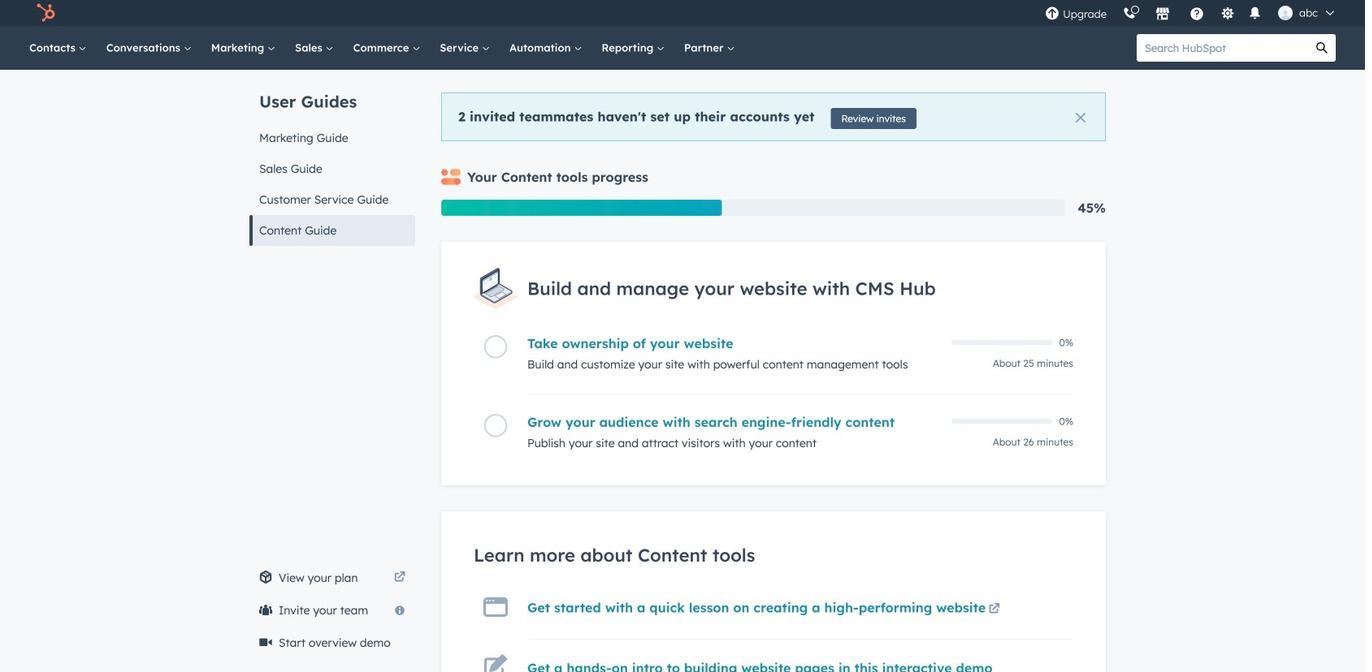Task type: locate. For each thing, give the bounding box(es) containing it.
alert
[[441, 93, 1106, 141]]

progress bar
[[441, 200, 722, 216]]

link opens in a new window image
[[394, 573, 406, 584], [989, 600, 1000, 620], [989, 604, 1000, 616]]

menu
[[1037, 0, 1346, 26]]

marketplaces image
[[1156, 7, 1170, 22]]

Search HubSpot search field
[[1137, 34, 1308, 62]]



Task type: describe. For each thing, give the bounding box(es) containing it.
close image
[[1076, 113, 1086, 123]]

link opens in a new window image
[[394, 569, 406, 588]]

garebear orlando image
[[1278, 6, 1293, 20]]

user guides element
[[249, 70, 415, 246]]



Task type: vqa. For each thing, say whether or not it's contained in the screenshot.
Chat conversation totals by URL element
no



